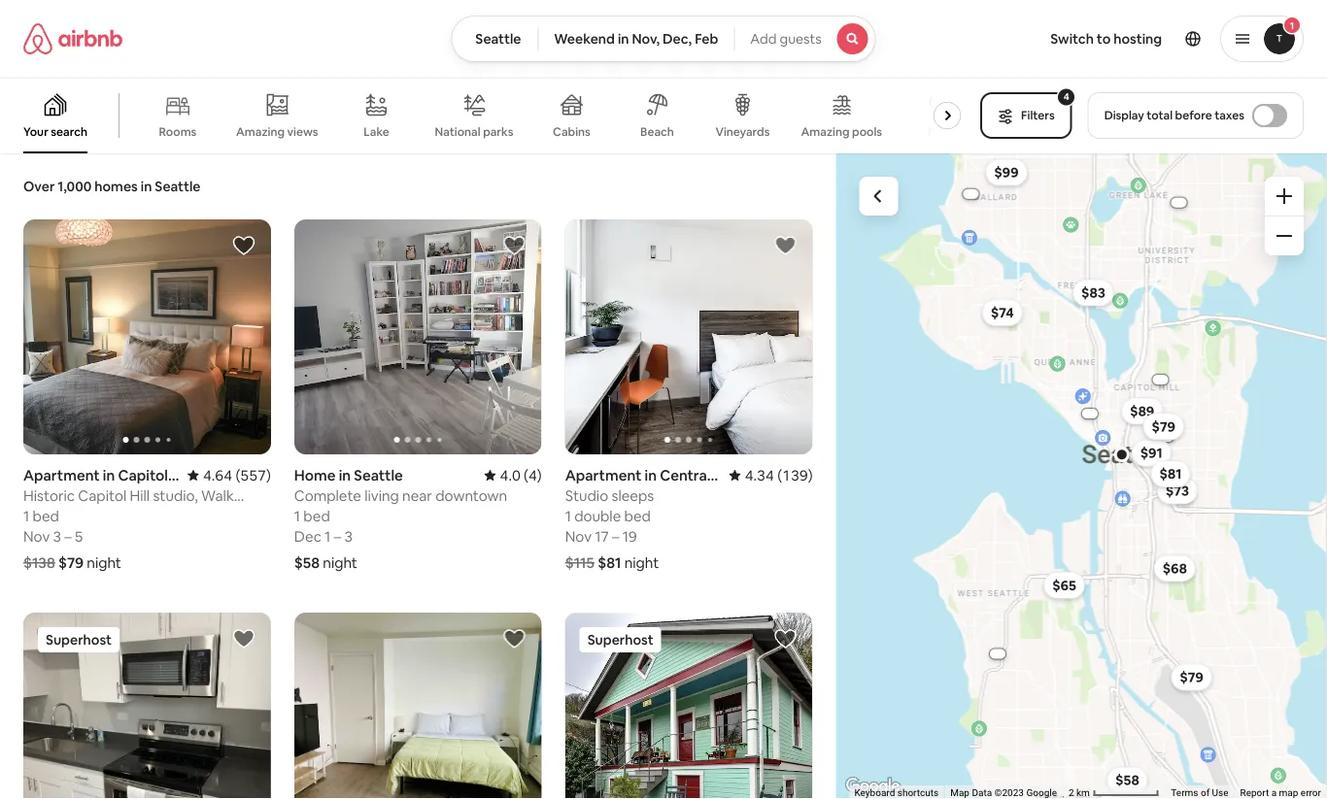 Task type: locate. For each thing, give the bounding box(es) containing it.
1 horizontal spatial in
[[339, 466, 351, 485]]

weekend
[[554, 30, 615, 48]]

3 – from the left
[[612, 527, 619, 546]]

1 nov from the left
[[23, 527, 50, 546]]

1 vertical spatial $58
[[1116, 772, 1140, 789]]

0 horizontal spatial $79
[[58, 553, 84, 572]]

switch to hosting
[[1050, 30, 1162, 48]]

$83
[[1082, 284, 1106, 301]]

national
[[435, 124, 480, 139]]

$65
[[1053, 577, 1077, 594]]

1 bed from the left
[[33, 507, 59, 526]]

studio sleeps 1 double bed nov 17 – 19 $115 $81 night
[[565, 486, 659, 572]]

in inside home in seattle complete living near downtown 1 bed dec 1 – 3 $58 night
[[339, 466, 351, 485]]

3 right dec
[[344, 527, 353, 546]]

display total before taxes button
[[1088, 92, 1304, 139]]

2 horizontal spatial –
[[612, 527, 619, 546]]

in left nov,
[[618, 30, 629, 48]]

pools
[[852, 124, 882, 139]]

night inside home in seattle complete living near downtown 1 bed dec 1 – 3 $58 night
[[323, 553, 357, 572]]

none search field containing seattle
[[451, 16, 876, 62]]

display total before taxes
[[1104, 108, 1244, 123]]

bed
[[33, 507, 59, 526], [303, 507, 330, 526], [624, 507, 651, 526]]

1 vertical spatial seattle
[[155, 178, 201, 195]]

$79 button
[[1143, 413, 1185, 440], [1171, 664, 1213, 691]]

$58 right the km
[[1116, 772, 1140, 789]]

google
[[1026, 787, 1057, 799]]

night inside studio sleeps 1 double bed nov 17 – 19 $115 $81 night
[[624, 553, 659, 572]]

lake
[[364, 124, 389, 139]]

0 horizontal spatial $81
[[598, 553, 621, 572]]

bed up $138
[[33, 507, 59, 526]]

0 horizontal spatial $58
[[294, 553, 320, 572]]

report a map error
[[1240, 787, 1321, 799]]

seattle
[[475, 30, 521, 48], [155, 178, 201, 195], [354, 466, 403, 485]]

2 vertical spatial $79
[[1180, 669, 1204, 686]]

keyboard shortcuts
[[854, 787, 939, 799]]

1 horizontal spatial $79
[[1152, 418, 1176, 435]]

terms of use link
[[1171, 787, 1229, 799]]

bed down sleeps
[[624, 507, 651, 526]]

1 horizontal spatial –
[[334, 527, 341, 546]]

complete
[[294, 486, 361, 505]]

0 vertical spatial $79
[[1152, 418, 1176, 435]]

night right $138
[[87, 553, 121, 572]]

weekend in nov, dec, feb button
[[537, 16, 735, 62]]

0 horizontal spatial –
[[64, 527, 72, 546]]

3
[[53, 527, 61, 546], [344, 527, 353, 546]]

1 inside "dropdown button"
[[1290, 19, 1294, 32]]

cabins
[[553, 124, 590, 139]]

zoom in image
[[1277, 188, 1292, 204]]

in for home
[[339, 466, 351, 485]]

2 horizontal spatial $79
[[1180, 669, 1204, 686]]

google map
showing 29 stays. region
[[836, 153, 1327, 800]]

2 vertical spatial seattle
[[354, 466, 403, 485]]

taxes
[[1215, 108, 1244, 123]]

add to wishlist: apartment in central district image
[[774, 234, 797, 257]]

nov up $138
[[23, 527, 50, 546]]

1 vertical spatial $79 button
[[1171, 664, 1213, 691]]

amazing for amazing views
[[236, 124, 285, 139]]

0 horizontal spatial amazing
[[236, 124, 285, 139]]

seattle down rooms
[[155, 178, 201, 195]]

your
[[23, 124, 48, 139]]

1 horizontal spatial nov
[[565, 527, 592, 546]]

bed up dec
[[303, 507, 330, 526]]

0 vertical spatial seattle
[[475, 30, 521, 48]]

2 vertical spatial in
[[339, 466, 351, 485]]

4.34 out of 5 average rating,  139 reviews image
[[729, 466, 813, 485]]

$79 inside $81 $79
[[1180, 669, 1204, 686]]

0 horizontal spatial in
[[141, 178, 152, 195]]

0 horizontal spatial 3
[[53, 527, 61, 546]]

1,000
[[58, 178, 92, 195]]

2 horizontal spatial in
[[618, 30, 629, 48]]

1 inside 1 bed nov 3 – 5 $138 $79 night
[[23, 507, 29, 526]]

report
[[1240, 787, 1269, 799]]

keyboard
[[854, 787, 895, 799]]

1 – from the left
[[64, 527, 72, 546]]

in inside button
[[618, 30, 629, 48]]

1 horizontal spatial amazing
[[801, 124, 850, 139]]

0 vertical spatial $58
[[294, 553, 320, 572]]

(4)
[[524, 466, 542, 485]]

0 horizontal spatial seattle
[[155, 178, 201, 195]]

0 horizontal spatial bed
[[33, 507, 59, 526]]

$81 down 17
[[598, 553, 621, 572]]

nov left 17
[[565, 527, 592, 546]]

3 left 5 at the left
[[53, 527, 61, 546]]

keyboard shortcuts button
[[854, 786, 939, 800]]

add to wishlist: apartment in beacon hill image
[[232, 628, 255, 651]]

double
[[574, 507, 621, 526]]

1 horizontal spatial bed
[[303, 507, 330, 526]]

seattle inside seattle button
[[475, 30, 521, 48]]

$58 down dec
[[294, 553, 320, 572]]

0 vertical spatial $81
[[1160, 465, 1182, 483]]

over 1,000 homes in seattle
[[23, 178, 201, 195]]

$65 button
[[1044, 572, 1085, 599]]

rooms
[[159, 124, 197, 139]]

weekend in nov, dec, feb
[[554, 30, 718, 48]]

1 horizontal spatial 3
[[344, 527, 353, 546]]

$81 down the $91
[[1160, 465, 1182, 483]]

$81
[[1160, 465, 1182, 483], [598, 553, 621, 572]]

search
[[51, 124, 87, 139]]

2 3 from the left
[[344, 527, 353, 546]]

feb
[[695, 30, 718, 48]]

0 horizontal spatial night
[[87, 553, 121, 572]]

1 horizontal spatial night
[[323, 553, 357, 572]]

$91 button
[[1132, 440, 1172, 467]]

3 bed from the left
[[624, 507, 651, 526]]

add guests button
[[734, 16, 876, 62]]

amazing
[[236, 124, 285, 139], [801, 124, 850, 139]]

nov
[[23, 527, 50, 546], [565, 527, 592, 546]]

seattle left weekend on the top left of the page
[[475, 30, 521, 48]]

$79
[[1152, 418, 1176, 435], [58, 553, 84, 572], [1180, 669, 1204, 686]]

$58
[[294, 553, 320, 572], [1116, 772, 1140, 789]]

$81 $79
[[1160, 465, 1204, 686]]

1 horizontal spatial $81
[[1160, 465, 1182, 483]]

google image
[[841, 774, 905, 800]]

$81 inside studio sleeps 1 double bed nov 17 – 19 $115 $81 night
[[598, 553, 621, 572]]

beach
[[640, 124, 674, 139]]

1 vertical spatial $81
[[598, 553, 621, 572]]

add to wishlist: guest suite in seattle image
[[774, 628, 797, 651]]

studio
[[565, 486, 608, 505]]

0 vertical spatial $79 button
[[1143, 413, 1185, 440]]

amazing left views on the left top
[[236, 124, 285, 139]]

night down complete
[[323, 553, 357, 572]]

5
[[75, 527, 83, 546]]

1 vertical spatial $79
[[58, 553, 84, 572]]

3 night from the left
[[624, 553, 659, 572]]

– right dec
[[334, 527, 341, 546]]

in right homes
[[141, 178, 152, 195]]

None search field
[[451, 16, 876, 62]]

amazing views
[[236, 124, 318, 139]]

2 horizontal spatial night
[[624, 553, 659, 572]]

–
[[64, 527, 72, 546], [334, 527, 341, 546], [612, 527, 619, 546]]

2 night from the left
[[323, 553, 357, 572]]

2 horizontal spatial bed
[[624, 507, 651, 526]]

4.0
[[500, 466, 521, 485]]

3 inside home in seattle complete living near downtown 1 bed dec 1 – 3 $58 night
[[344, 527, 353, 546]]

hosting
[[1114, 30, 1162, 48]]

1 night from the left
[[87, 553, 121, 572]]

group
[[0, 78, 969, 153], [23, 220, 271, 455], [294, 220, 542, 455], [565, 220, 813, 455], [23, 613, 271, 800], [294, 613, 542, 800], [565, 613, 813, 800]]

– right 17
[[612, 527, 619, 546]]

seattle up living
[[354, 466, 403, 485]]

2 – from the left
[[334, 527, 341, 546]]

amazing left 'pools'
[[801, 124, 850, 139]]

in up complete
[[339, 466, 351, 485]]

add to wishlist: home in seattle image
[[503, 234, 526, 257]]

parks
[[483, 124, 513, 139]]

2 nov from the left
[[565, 527, 592, 546]]

4.34
[[745, 466, 774, 485]]

2 bed from the left
[[303, 507, 330, 526]]

night down 19 on the left of the page
[[624, 553, 659, 572]]

1 horizontal spatial seattle
[[354, 466, 403, 485]]

0 vertical spatial in
[[618, 30, 629, 48]]

2 horizontal spatial seattle
[[475, 30, 521, 48]]

display
[[1104, 108, 1144, 123]]

– left 5 at the left
[[64, 527, 72, 546]]

add to wishlist: apartment in capitol hill image
[[503, 628, 526, 651]]

filters button
[[980, 92, 1072, 139]]

1 horizontal spatial $58
[[1116, 772, 1140, 789]]

add guests
[[750, 30, 822, 48]]

1 3 from the left
[[53, 527, 61, 546]]

0 horizontal spatial nov
[[23, 527, 50, 546]]



Task type: vqa. For each thing, say whether or not it's contained in the screenshot.
1 review button
no



Task type: describe. For each thing, give the bounding box(es) containing it.
1 bed nov 3 – 5 $138 $79 night
[[23, 507, 121, 572]]

guests
[[780, 30, 822, 48]]

amazing pools
[[801, 124, 882, 139]]

home in seattle complete living near downtown 1 bed dec 1 – 3 $58 night
[[294, 466, 507, 572]]

bed inside home in seattle complete living near downtown 1 bed dec 1 – 3 $58 night
[[303, 507, 330, 526]]

3 inside 1 bed nov 3 – 5 $138 $79 night
[[53, 527, 61, 546]]

to
[[1097, 30, 1111, 48]]

(557)
[[236, 466, 271, 485]]

vineyards
[[715, 124, 770, 139]]

nov inside 1 bed nov 3 – 5 $138 $79 night
[[23, 527, 50, 546]]

1 inside studio sleeps 1 double bed nov 17 – 19 $115 $81 night
[[565, 507, 571, 526]]

$58 inside home in seattle complete living near downtown 1 bed dec 1 – 3 $58 night
[[294, 553, 320, 572]]

dec
[[294, 527, 321, 546]]

national parks
[[435, 124, 513, 139]]

homes
[[95, 178, 138, 195]]

map
[[1279, 787, 1298, 799]]

use
[[1212, 787, 1229, 799]]

bed inside 1 bed nov 3 – 5 $138 $79 night
[[33, 507, 59, 526]]

report a map error link
[[1240, 787, 1321, 799]]

2
[[1069, 787, 1074, 799]]

profile element
[[899, 0, 1304, 78]]

$89
[[1130, 402, 1155, 420]]

over
[[23, 178, 55, 195]]

$74 button
[[982, 299, 1023, 326]]

filters
[[1021, 108, 1055, 123]]

in for weekend
[[618, 30, 629, 48]]

bed inside studio sleeps 1 double bed nov 17 – 19 $115 $81 night
[[624, 507, 651, 526]]

©2023
[[994, 787, 1024, 799]]

$68 button
[[1154, 555, 1196, 582]]

$65 $83
[[1053, 284, 1106, 594]]

$99
[[994, 164, 1019, 181]]

$83 button
[[1073, 279, 1114, 306]]

$89 button
[[1121, 398, 1163, 425]]

add
[[750, 30, 777, 48]]

– inside 1 bed nov 3 – 5 $138 $79 night
[[64, 527, 72, 546]]

– inside home in seattle complete living near downtown 1 bed dec 1 – 3 $58 night
[[334, 527, 341, 546]]

new
[[928, 124, 953, 139]]

seattle inside home in seattle complete living near downtown 1 bed dec 1 – 3 $58 night
[[354, 466, 403, 485]]

zoom out image
[[1277, 228, 1292, 244]]

(139)
[[777, 466, 813, 485]]

terms
[[1171, 787, 1198, 799]]

nov inside studio sleeps 1 double bed nov 17 – 19 $115 $81 night
[[565, 527, 592, 546]]

4.34 (139)
[[745, 466, 813, 485]]

amazing for amazing pools
[[801, 124, 850, 139]]

$81 button
[[1151, 461, 1191, 488]]

4.0 out of 5 average rating,  4 reviews image
[[484, 466, 542, 485]]

$81 inside $81 $79
[[1160, 465, 1182, 483]]

terms of use
[[1171, 787, 1229, 799]]

seattle button
[[451, 16, 538, 62]]

error
[[1301, 787, 1321, 799]]

4.64 out of 5 average rating,  557 reviews image
[[187, 466, 271, 485]]

$58 button
[[1107, 767, 1148, 794]]

total
[[1147, 108, 1173, 123]]

– inside studio sleeps 1 double bed nov 17 – 19 $115 $81 night
[[612, 527, 619, 546]]

switch to hosting link
[[1039, 18, 1174, 59]]

map
[[950, 787, 970, 799]]

shortcuts
[[897, 787, 939, 799]]

17
[[595, 527, 609, 546]]

$115
[[565, 553, 594, 572]]

4.64 (557)
[[203, 466, 271, 485]]

your search
[[23, 124, 87, 139]]

$74
[[991, 304, 1014, 321]]

$73 button
[[1157, 477, 1198, 505]]

$58 inside button
[[1116, 772, 1140, 789]]

switch
[[1050, 30, 1094, 48]]

dec,
[[663, 30, 692, 48]]

19
[[622, 527, 637, 546]]

$138
[[23, 553, 55, 572]]

before
[[1175, 108, 1212, 123]]

1 button
[[1220, 16, 1304, 62]]

4.0 (4)
[[500, 466, 542, 485]]

of
[[1201, 787, 1210, 799]]

map data ©2023 google
[[950, 787, 1057, 799]]

living
[[365, 486, 399, 505]]

$91
[[1141, 445, 1163, 462]]

add to wishlist: apartment in capitol hill image
[[232, 234, 255, 257]]

4
[[1063, 90, 1069, 103]]

downtown
[[435, 486, 507, 505]]

$73
[[1166, 482, 1189, 500]]

nov,
[[632, 30, 660, 48]]

night inside 1 bed nov 3 – 5 $138 $79 night
[[87, 553, 121, 572]]

1 vertical spatial in
[[141, 178, 152, 195]]

group containing amazing views
[[0, 78, 969, 153]]

views
[[287, 124, 318, 139]]

2 km button
[[1063, 786, 1165, 800]]

2 km
[[1069, 787, 1092, 799]]

$79 inside 1 bed nov 3 – 5 $138 $79 night
[[58, 553, 84, 572]]

sleeps
[[611, 486, 654, 505]]

home
[[294, 466, 336, 485]]

$68
[[1163, 560, 1187, 577]]

near
[[402, 486, 432, 505]]

a
[[1271, 787, 1277, 799]]



